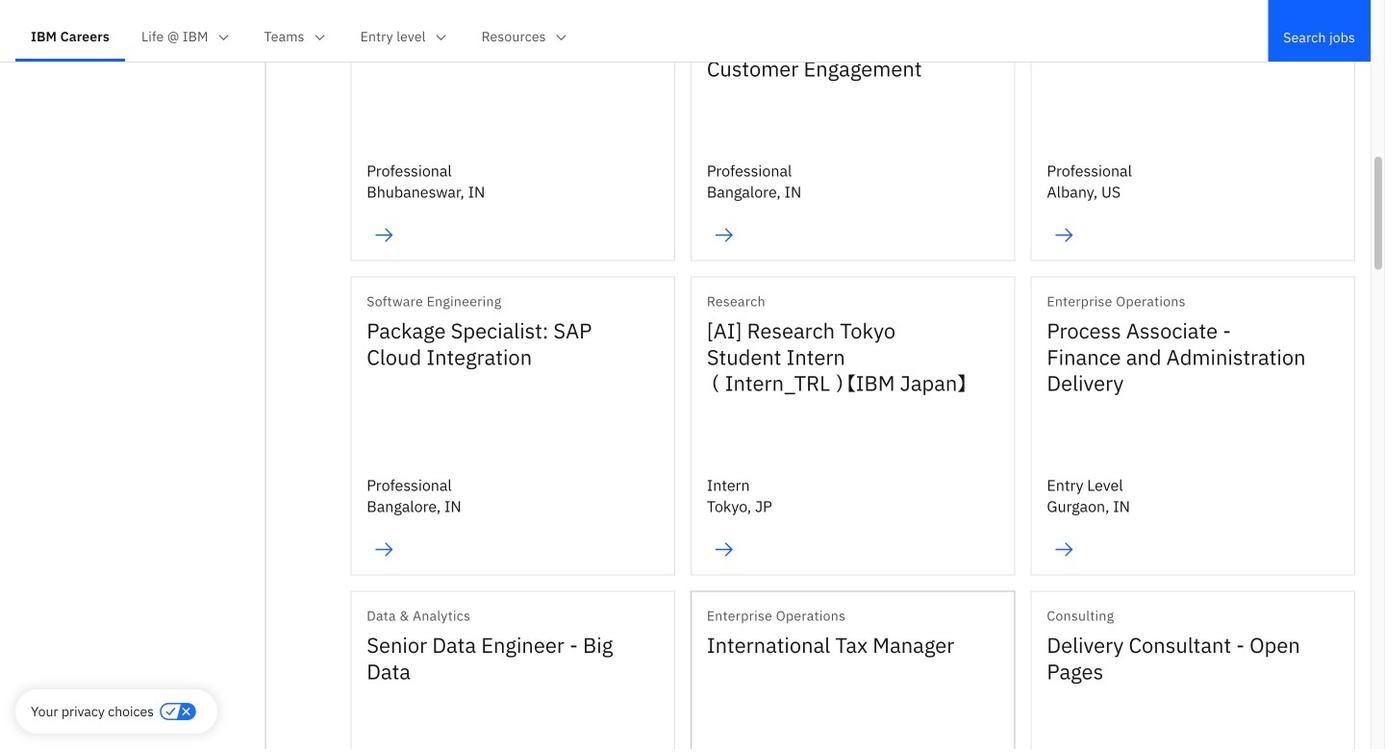 Task type: vqa. For each thing, say whether or not it's contained in the screenshot.
'Your privacy choices' element
yes



Task type: locate. For each thing, give the bounding box(es) containing it.
your privacy choices element
[[31, 701, 154, 722]]



